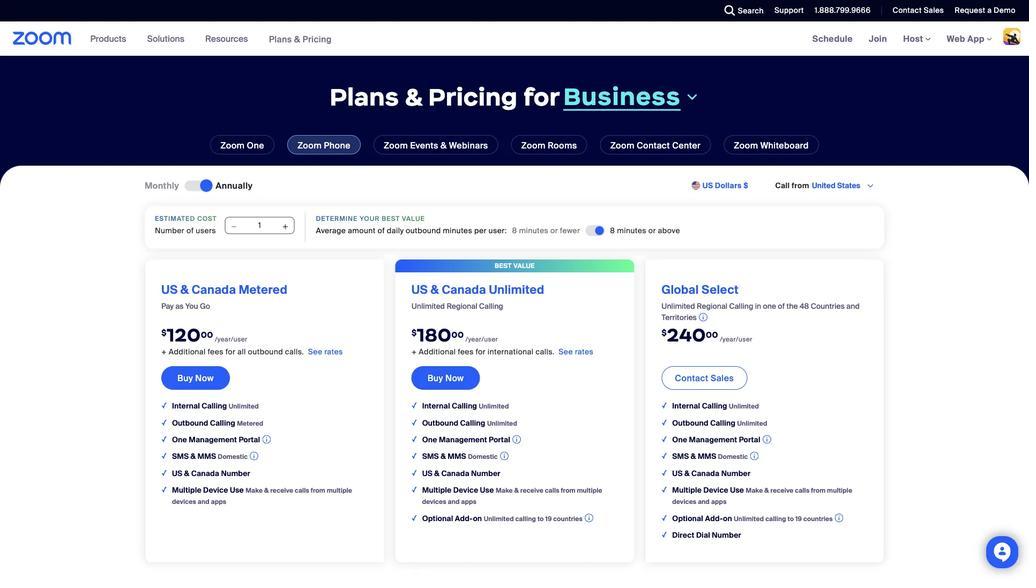 Task type: locate. For each thing, give the bounding box(es) containing it.
0 horizontal spatial on
[[473, 513, 482, 523]]

pay
[[161, 301, 174, 311]]

us & canada number
[[172, 468, 250, 478], [422, 468, 501, 478], [673, 468, 751, 478]]

minutes inside average amount of daily outbound minutes per user:8 minutes or fewer element
[[519, 225, 549, 235]]

2 one management portal from the left
[[422, 435, 511, 445]]

of
[[187, 225, 194, 235], [378, 225, 385, 235], [778, 301, 785, 311]]

2 horizontal spatial 00
[[706, 329, 719, 340]]

regional down select
[[697, 301, 728, 311]]

plans for plans & pricing for
[[330, 82, 399, 112]]

2 management from the left
[[439, 435, 487, 445]]

1 horizontal spatial add-
[[705, 513, 723, 523]]

outbound calling unlimited
[[422, 418, 517, 428], [673, 418, 768, 428]]

2 countries from the left
[[804, 514, 833, 523]]

1 receive from the left
[[270, 486, 293, 494]]

use for 180
[[480, 485, 494, 495]]

now
[[195, 372, 214, 384], [446, 372, 464, 384]]

0 horizontal spatial buy now link
[[161, 366, 230, 390]]

see inside $ 120 00 /year/user + additional fees for all outbound calls. see rates
[[308, 347, 323, 357]]

sales down $ 240 00 /year/user
[[711, 372, 734, 384]]

use
[[230, 485, 244, 495], [480, 485, 494, 495], [731, 485, 744, 495]]

see rates link
[[308, 347, 343, 357], [559, 347, 594, 357]]

00 down select
[[706, 329, 719, 340]]

1 horizontal spatial countries
[[804, 514, 833, 523]]

apps for 180
[[461, 498, 477, 506]]

buy now link down 120
[[161, 366, 230, 390]]

optional add-on unlimited calling to 19 countries for /year/user
[[422, 513, 583, 523]]

for left 'international' at the bottom
[[476, 347, 486, 357]]

2 horizontal spatial sms
[[673, 451, 689, 461]]

1 on from the left
[[473, 513, 482, 523]]

2 outbound calling unlimited from the left
[[673, 418, 768, 428]]

solutions button
[[147, 21, 189, 56]]

2 buy now link from the left
[[412, 366, 480, 390]]

minutes left 'above' at the top right of page
[[617, 225, 647, 235]]

0 horizontal spatial countries
[[554, 514, 583, 523]]

zoom left whiteboard
[[734, 140, 759, 151]]

optional add-on unlimited calling to 19 countries for 240
[[673, 513, 833, 523]]

optional for 240
[[673, 513, 704, 523]]

zoom left the rooms
[[522, 140, 546, 151]]

1 vertical spatial contact sales
[[675, 372, 734, 384]]

1 or from the left
[[551, 225, 558, 235]]

for inside $ 180 00 /year/user + additional fees for international calls. see rates
[[476, 347, 486, 357]]

0 vertical spatial pricing
[[303, 33, 332, 45]]

1 horizontal spatial multiple
[[577, 486, 603, 494]]

3 portal from the left
[[739, 435, 761, 445]]

2 horizontal spatial us & canada number
[[673, 468, 751, 478]]

$ inside $ 120 00 /year/user + additional fees for all outbound calls. see rates
[[161, 327, 167, 338]]

for
[[524, 82, 560, 112], [226, 347, 236, 357], [476, 347, 486, 357]]

contact
[[893, 5, 922, 15], [637, 140, 670, 151], [675, 372, 709, 384]]

add-
[[455, 513, 473, 523], [705, 513, 723, 523]]

phone
[[324, 140, 351, 151]]

/year/user inside $ 120 00 /year/user + additional fees for all outbound calls. see rates
[[215, 335, 248, 343]]

2 horizontal spatial outbound
[[673, 418, 709, 428]]

outbound calling unlimited for 180
[[422, 418, 517, 428]]

0 horizontal spatial receive
[[270, 486, 293, 494]]

00 down the go
[[201, 329, 213, 340]]

1 horizontal spatial make
[[496, 486, 513, 494]]

1 horizontal spatial calls.
[[536, 347, 555, 357]]

make & receive calls from multiple devices and apps
[[172, 486, 352, 506], [422, 486, 603, 506], [673, 486, 853, 506]]

schedule link
[[805, 21, 861, 56]]

for inside $ 120 00 /year/user + additional fees for all outbound calls. see rates
[[226, 347, 236, 357]]

1 internal calling unlimited from the left
[[172, 401, 259, 411]]

2 horizontal spatial sms & mms domestic
[[673, 451, 748, 461]]

& inside product information navigation
[[294, 33, 300, 45]]

calling inside us & canada unlimited unlimited regional calling
[[479, 301, 503, 311]]

contact left center
[[637, 140, 670, 151]]

1 outbound from the left
[[172, 418, 208, 428]]

2 horizontal spatial internal calling unlimited
[[673, 401, 759, 411]]

sms & mms domestic for 180
[[422, 451, 498, 461]]

canada for 120
[[191, 468, 219, 478]]

0 vertical spatial value
[[402, 214, 425, 223]]

0 horizontal spatial outbound calling unlimited
[[422, 418, 517, 428]]

buy now link
[[161, 366, 230, 390], [412, 366, 480, 390]]

2 mms from the left
[[448, 451, 466, 461]]

2 receive from the left
[[521, 486, 544, 494]]

0 vertical spatial contact
[[893, 5, 922, 15]]

optional for 180
[[422, 513, 453, 523]]

2 horizontal spatial device
[[704, 485, 729, 495]]

select
[[702, 282, 739, 297]]

3 make & receive calls from multiple devices and apps from the left
[[673, 486, 853, 506]]

zoom
[[221, 140, 245, 151], [298, 140, 322, 151], [384, 140, 408, 151], [522, 140, 546, 151], [611, 140, 635, 151], [734, 140, 759, 151]]

2 now from the left
[[446, 372, 464, 384]]

zoom left phone
[[298, 140, 322, 151]]

3 calls from the left
[[795, 486, 810, 494]]

1 19 from the left
[[546, 514, 552, 523]]

1 buy from the left
[[178, 372, 193, 384]]

3 minutes from the left
[[617, 225, 647, 235]]

/year/user for 120
[[215, 335, 248, 343]]

management for 180
[[439, 435, 487, 445]]

/year/user up 'international' at the bottom
[[466, 335, 498, 343]]

1 horizontal spatial sales
[[924, 5, 945, 15]]

1 horizontal spatial calls
[[545, 486, 560, 494]]

buy now for 180
[[428, 372, 464, 384]]

0 vertical spatial best
[[382, 214, 400, 223]]

outbound right all
[[248, 347, 283, 357]]

1 horizontal spatial device
[[454, 485, 478, 495]]

1 8 from the left
[[512, 225, 517, 235]]

0 horizontal spatial internal calling unlimited
[[172, 401, 259, 411]]

+ for 120
[[161, 347, 167, 357]]

zoom for zoom rooms
[[522, 140, 546, 151]]

one for 120
[[172, 435, 187, 445]]

one inside tabs of zoom services tab list
[[247, 140, 264, 151]]

rates
[[325, 347, 343, 357], [575, 347, 594, 357]]

3 outbound from the left
[[673, 418, 709, 428]]

now for 180
[[446, 372, 464, 384]]

estimated cost number of users
[[155, 214, 217, 235]]

contact sales up host dropdown button
[[893, 5, 945, 15]]

on for 240
[[723, 513, 733, 523]]

metered
[[239, 282, 288, 297], [237, 419, 264, 427]]

multiple for 120
[[172, 485, 202, 495]]

zoom for zoom contact center
[[611, 140, 635, 151]]

additional inside $ 180 00 /year/user + additional fees for international calls. see rates
[[419, 347, 456, 357]]

additional inside $ 120 00 /year/user + additional fees for all outbound calls. see rates
[[169, 347, 206, 357]]

best
[[382, 214, 400, 223], [495, 262, 512, 270]]

0 horizontal spatial management
[[189, 435, 237, 445]]

0 horizontal spatial contact
[[637, 140, 670, 151]]

2 /year/user from the left
[[466, 335, 498, 343]]

2 use from the left
[[480, 485, 494, 495]]

us & canada number for 120
[[172, 468, 250, 478]]

1 add- from the left
[[455, 513, 473, 523]]

metered inside outbound calling metered
[[237, 419, 264, 427]]

1 horizontal spatial minutes
[[519, 225, 549, 235]]

8 inside average amount of daily outbound minutes per user:8 minutes or above element
[[610, 225, 615, 235]]

outbound right daily
[[406, 225, 441, 235]]

now for 120
[[195, 372, 214, 384]]

5 zoom from the left
[[611, 140, 635, 151]]

2 domestic from the left
[[468, 453, 498, 461]]

multiple device use for 120
[[172, 485, 246, 495]]

180
[[417, 323, 452, 347]]

2 optional from the left
[[673, 513, 704, 523]]

2 buy from the left
[[428, 372, 443, 384]]

2 apps from the left
[[461, 498, 477, 506]]

/year/user for 180
[[466, 335, 498, 343]]

plans inside main content
[[330, 82, 399, 112]]

1 calls. from the left
[[285, 347, 304, 357]]

host button
[[904, 33, 931, 44]]

8 right user:
[[512, 225, 517, 235]]

us & canada number for 180
[[422, 468, 501, 478]]

for up zoom rooms
[[524, 82, 560, 112]]

2 fees from the left
[[458, 347, 474, 357]]

countries for 240
[[804, 514, 833, 523]]

1 horizontal spatial 8
[[610, 225, 615, 235]]

join link
[[861, 21, 896, 56]]

1 see from the left
[[308, 347, 323, 357]]

buy down 120
[[178, 372, 193, 384]]

from for 240
[[811, 486, 826, 494]]

1 multiple from the left
[[172, 485, 202, 495]]

2 optional add-on unlimited calling to 19 countries from the left
[[673, 513, 833, 523]]

2 horizontal spatial devices
[[673, 498, 697, 506]]

2 portal from the left
[[489, 435, 511, 445]]

1 horizontal spatial management
[[439, 435, 487, 445]]

2 calls from the left
[[545, 486, 560, 494]]

domestic for 120
[[218, 453, 248, 461]]

1 horizontal spatial mms
[[448, 451, 466, 461]]

0 horizontal spatial calls
[[295, 486, 309, 494]]

undefined 1 increase image
[[282, 221, 289, 232]]

0 vertical spatial metered
[[239, 282, 288, 297]]

banner
[[0, 21, 1030, 57]]

$ 240 00 /year/user
[[662, 323, 753, 347]]

outbound inside $ 120 00 /year/user + additional fees for all outbound calls. see rates
[[248, 347, 283, 357]]

1 horizontal spatial optional add-on unlimited calling to 19 countries
[[673, 513, 833, 523]]

1 see rates link from the left
[[308, 347, 343, 357]]

pricing
[[303, 33, 332, 45], [428, 82, 518, 112]]

0 horizontal spatial /year/user
[[215, 335, 248, 343]]

of left users
[[187, 225, 194, 235]]

1 internal from the left
[[172, 401, 200, 411]]

buy
[[178, 372, 193, 384], [428, 372, 443, 384]]

1 make from the left
[[246, 486, 263, 494]]

1 vertical spatial outbound
[[248, 347, 283, 357]]

2 rates from the left
[[575, 347, 594, 357]]

additional
[[169, 347, 206, 357], [419, 347, 456, 357]]

plans & pricing link
[[269, 33, 332, 45], [269, 33, 332, 45]]

1 use from the left
[[230, 485, 244, 495]]

1 apps from the left
[[211, 498, 226, 506]]

1 horizontal spatial buy now
[[428, 372, 464, 384]]

multiple
[[327, 486, 352, 494], [577, 486, 603, 494], [828, 486, 853, 494]]

2 see from the left
[[559, 347, 573, 357]]

devices
[[172, 498, 196, 506], [422, 498, 447, 506], [673, 498, 697, 506]]

0 horizontal spatial optional add-on unlimited calling to 19 countries
[[422, 513, 583, 523]]

2 to from the left
[[788, 514, 794, 523]]

fewer
[[560, 225, 580, 235]]

make for 120
[[246, 486, 263, 494]]

apps for 120
[[211, 498, 226, 506]]

of left daily
[[378, 225, 385, 235]]

1 multiple device use from the left
[[172, 485, 246, 495]]

2 make & receive calls from multiple devices and apps from the left
[[422, 486, 603, 506]]

devices for 120
[[172, 498, 196, 506]]

1 calling from the left
[[516, 514, 536, 523]]

2 additional from the left
[[419, 347, 456, 357]]

1 + from the left
[[161, 347, 167, 357]]

on for 180
[[473, 513, 482, 523]]

/year/user
[[215, 335, 248, 343], [466, 335, 498, 343], [720, 335, 753, 343]]

1 management from the left
[[189, 435, 237, 445]]

1 horizontal spatial calling
[[766, 514, 787, 523]]

2 horizontal spatial mms
[[698, 451, 717, 461]]

2 sms & mms domestic from the left
[[422, 451, 498, 461]]

outbound
[[172, 418, 208, 428], [422, 418, 459, 428], [673, 418, 709, 428]]

2 devices from the left
[[422, 498, 447, 506]]

8 right fewer
[[610, 225, 615, 235]]

additional for 120
[[169, 347, 206, 357]]

0 horizontal spatial buy
[[178, 372, 193, 384]]

domestic
[[218, 453, 248, 461], [468, 453, 498, 461], [719, 453, 748, 461]]

2 horizontal spatial make
[[746, 486, 763, 494]]

now up outbound calling metered
[[195, 372, 214, 384]]

19 for /year/user
[[546, 514, 552, 523]]

2 horizontal spatial one management portal
[[673, 435, 761, 445]]

$ 120 00 /year/user + additional fees for all outbound calls. see rates
[[161, 323, 343, 357]]

0 horizontal spatial internal
[[172, 401, 200, 411]]

2 8 from the left
[[610, 225, 615, 235]]

or left 'above' at the top right of page
[[649, 225, 656, 235]]

3 receive from the left
[[771, 486, 794, 494]]

$ inside $ 240 00 /year/user
[[662, 327, 667, 338]]

contact sales down $ 240 00 /year/user
[[675, 372, 734, 384]]

regional inside the unlimited regional calling in one of the 48 countries and territories
[[697, 301, 728, 311]]

0 horizontal spatial make & receive calls from multiple devices and apps
[[172, 486, 352, 506]]

1.888.799.9666 button
[[807, 0, 874, 21], [815, 5, 871, 15]]

1 sms & mms domestic from the left
[[172, 451, 248, 461]]

buy for 180
[[428, 372, 443, 384]]

zoom down business in the top right of the page
[[611, 140, 635, 151]]

to for /year/user
[[538, 514, 544, 523]]

fees inside $ 180 00 /year/user + additional fees for international calls. see rates
[[458, 347, 474, 357]]

2 horizontal spatial minutes
[[617, 225, 647, 235]]

2 00 from the left
[[452, 329, 464, 340]]

contact sales link inside main content
[[662, 366, 748, 390]]

1 buy now from the left
[[178, 372, 214, 384]]

number inside estimated cost number of users
[[155, 225, 185, 235]]

0 horizontal spatial make
[[246, 486, 263, 494]]

2 internal calling unlimited from the left
[[422, 401, 509, 411]]

1 device from the left
[[203, 485, 228, 495]]

0 horizontal spatial to
[[538, 514, 544, 523]]

pricing inside main content
[[428, 82, 518, 112]]

multiple device use for 180
[[422, 485, 496, 495]]

buy now
[[178, 372, 214, 384], [428, 372, 464, 384]]

buy now down 120
[[178, 372, 214, 384]]

sales up host dropdown button
[[924, 5, 945, 15]]

contact sales link
[[885, 0, 947, 21], [893, 5, 945, 15], [662, 366, 748, 390]]

additional down 120
[[169, 347, 206, 357]]

to for 240
[[788, 514, 794, 523]]

1 horizontal spatial or
[[649, 225, 656, 235]]

unlimited inside the unlimited regional calling in one of the 48 countries and territories
[[662, 301, 695, 311]]

$ inside popup button
[[744, 181, 749, 191]]

2 sms from the left
[[422, 451, 439, 461]]

global select
[[662, 282, 739, 297]]

2 horizontal spatial management
[[689, 435, 738, 445]]

1 horizontal spatial 19
[[796, 514, 802, 523]]

or left fewer
[[551, 225, 558, 235]]

minutes right user:
[[519, 225, 549, 235]]

1 horizontal spatial of
[[378, 225, 385, 235]]

+ for 180
[[412, 347, 417, 357]]

2 horizontal spatial portal
[[739, 435, 761, 445]]

3 internal from the left
[[673, 401, 701, 411]]

0 horizontal spatial outbound
[[248, 347, 283, 357]]

you
[[185, 301, 198, 311]]

zoom left events
[[384, 140, 408, 151]]

1 horizontal spatial multiple
[[422, 485, 452, 495]]

00 inside $ 120 00 /year/user + additional fees for all outbound calls. see rates
[[201, 329, 213, 340]]

2 horizontal spatial receive
[[771, 486, 794, 494]]

one management portal for 180
[[422, 435, 511, 445]]

mms
[[198, 451, 216, 461], [448, 451, 466, 461], [698, 451, 717, 461]]

canada
[[192, 282, 236, 297], [442, 282, 486, 297], [191, 468, 219, 478], [442, 468, 470, 478], [692, 468, 720, 478]]

2 horizontal spatial multiple
[[828, 486, 853, 494]]

& inside us & canada metered pay as you go
[[181, 282, 189, 297]]

0 horizontal spatial calling
[[516, 514, 536, 523]]

3 apps from the left
[[712, 498, 727, 506]]

determine your best value
[[316, 214, 425, 223]]

calling for 240
[[766, 514, 787, 523]]

1 make & receive calls from multiple devices and apps from the left
[[172, 486, 352, 506]]

1 to from the left
[[538, 514, 544, 523]]

0 horizontal spatial one management portal
[[172, 435, 260, 445]]

0 horizontal spatial see rates link
[[308, 347, 343, 357]]

0 horizontal spatial sms
[[172, 451, 189, 461]]

8 for 8 minutes or fewer
[[512, 225, 517, 235]]

value up the average amount of daily outbound minutes per user:
[[402, 214, 425, 223]]

pricing inside product information navigation
[[303, 33, 332, 45]]

3 /year/user from the left
[[720, 335, 753, 343]]

fees inside $ 120 00 /year/user + additional fees for all outbound calls. see rates
[[208, 347, 224, 357]]

2 19 from the left
[[796, 514, 802, 523]]

0 horizontal spatial use
[[230, 485, 244, 495]]

0 horizontal spatial additional
[[169, 347, 206, 357]]

one management portal
[[172, 435, 260, 445], [422, 435, 511, 445], [673, 435, 761, 445]]

0 vertical spatial contact sales
[[893, 5, 945, 15]]

internal calling unlimited
[[172, 401, 259, 411], [422, 401, 509, 411], [673, 401, 759, 411]]

1 regional from the left
[[447, 301, 478, 311]]

1 vertical spatial plans
[[330, 82, 399, 112]]

0 horizontal spatial 00
[[201, 329, 213, 340]]

calls. right all
[[285, 347, 304, 357]]

3 zoom from the left
[[384, 140, 408, 151]]

2 + from the left
[[412, 347, 417, 357]]

00
[[201, 329, 213, 340], [452, 329, 464, 340], [706, 329, 719, 340]]

undefined 1 text field
[[225, 217, 295, 234]]

0 horizontal spatial apps
[[211, 498, 226, 506]]

8 inside average amount of daily outbound minutes per user:8 minutes or fewer element
[[512, 225, 517, 235]]

$240 per year per user element
[[662, 323, 868, 347]]

calls. right 'international' at the bottom
[[536, 347, 555, 357]]

for left all
[[226, 347, 236, 357]]

2 minutes from the left
[[519, 225, 549, 235]]

0 horizontal spatial mms
[[198, 451, 216, 461]]

contact up the host
[[893, 5, 922, 15]]

additional for 180
[[419, 347, 456, 357]]

/year/user down the unlimited regional calling in one of the 48 countries and territories
[[720, 335, 753, 343]]

1 outbound calling unlimited from the left
[[422, 418, 517, 428]]

sms & mms domestic for 120
[[172, 451, 248, 461]]

1 horizontal spatial apps
[[461, 498, 477, 506]]

internal for 120
[[172, 401, 200, 411]]

show options image
[[867, 181, 875, 190]]

1 countries from the left
[[554, 514, 583, 523]]

management for 120
[[189, 435, 237, 445]]

rates inside $ 120 00 /year/user + additional fees for all outbound calls. see rates
[[325, 347, 343, 357]]

$ inside $ 180 00 /year/user + additional fees for international calls. see rates
[[412, 327, 417, 338]]

buy now link down 180
[[412, 366, 480, 390]]

00 inside $ 180 00 /year/user + additional fees for international calls. see rates
[[452, 329, 464, 340]]

main content
[[0, 21, 1030, 579]]

minutes inside average amount of daily outbound minutes per user:8 minutes or above element
[[617, 225, 647, 235]]

webinars
[[449, 140, 488, 151]]

$120 per year per user element
[[161, 323, 368, 347]]

2 make from the left
[[496, 486, 513, 494]]

2 internal from the left
[[422, 401, 450, 411]]

management
[[189, 435, 237, 445], [439, 435, 487, 445], [689, 435, 738, 445]]

2 multiple device use from the left
[[422, 485, 496, 495]]

2 us & canada number from the left
[[422, 468, 501, 478]]

2 buy now from the left
[[428, 372, 464, 384]]

1 vertical spatial contact
[[637, 140, 670, 151]]

plans inside product information navigation
[[269, 33, 292, 45]]

0 horizontal spatial 19
[[546, 514, 552, 523]]

fees left 'international' at the bottom
[[458, 347, 474, 357]]

minutes left per
[[443, 225, 473, 235]]

request
[[955, 5, 986, 15]]

above
[[658, 225, 681, 235]]

best down user:
[[495, 262, 512, 270]]

of left the
[[778, 301, 785, 311]]

best up daily
[[382, 214, 400, 223]]

mms for 120
[[198, 451, 216, 461]]

calls.
[[285, 347, 304, 357], [536, 347, 555, 357]]

1 horizontal spatial multiple device use
[[422, 485, 496, 495]]

+ inside $ 180 00 /year/user + additional fees for international calls. see rates
[[412, 347, 417, 357]]

1 horizontal spatial outbound
[[406, 225, 441, 235]]

1 one management portal from the left
[[172, 435, 260, 445]]

240
[[667, 323, 706, 347]]

one for 180
[[422, 435, 437, 445]]

web app
[[947, 33, 985, 44]]

0 horizontal spatial multiple device use
[[172, 485, 246, 495]]

on
[[473, 513, 482, 523], [723, 513, 733, 523]]

00 down us & canada unlimited unlimited regional calling
[[452, 329, 464, 340]]

+ inside $ 120 00 /year/user + additional fees for all outbound calls. see rates
[[161, 347, 167, 357]]

$ for 180
[[412, 327, 417, 338]]

now down 180
[[446, 372, 464, 384]]

regional inside us & canada unlimited unlimited regional calling
[[447, 301, 478, 311]]

1 horizontal spatial 00
[[452, 329, 464, 340]]

0 horizontal spatial contact sales
[[675, 372, 734, 384]]

1 vertical spatial best
[[495, 262, 512, 270]]

1 horizontal spatial for
[[476, 347, 486, 357]]

0 horizontal spatial calls.
[[285, 347, 304, 357]]

2 horizontal spatial apps
[[712, 498, 727, 506]]

2 on from the left
[[723, 513, 733, 523]]

1 vertical spatial metered
[[237, 419, 264, 427]]

2 multiple from the left
[[422, 485, 452, 495]]

0 horizontal spatial us & canada number
[[172, 468, 250, 478]]

additional down 180
[[419, 347, 456, 357]]

1 horizontal spatial use
[[480, 485, 494, 495]]

1 horizontal spatial see
[[559, 347, 573, 357]]

average amount of daily outbound minutes per user:8 minutes or above element
[[610, 225, 681, 236]]

number
[[155, 225, 185, 235], [221, 468, 250, 478], [471, 468, 501, 478], [722, 468, 751, 478], [712, 530, 742, 540]]

device for 120
[[203, 485, 228, 495]]

zoom for zoom events & webinars
[[384, 140, 408, 151]]

and for 180
[[448, 498, 460, 506]]

number for 120
[[221, 468, 250, 478]]

/year/user up all
[[215, 335, 248, 343]]

unlimited regional calling in one of the 48 countries and territories
[[662, 301, 860, 322]]

receive
[[270, 486, 293, 494], [521, 486, 544, 494], [771, 486, 794, 494]]

number of users: 1 element
[[225, 217, 295, 235]]

1 horizontal spatial additional
[[419, 347, 456, 357]]

1 multiple from the left
[[327, 486, 352, 494]]

regional up 180
[[447, 301, 478, 311]]

1 mms from the left
[[198, 451, 216, 461]]

8 for 8 minutes or above
[[610, 225, 615, 235]]

3 internal calling unlimited from the left
[[673, 401, 759, 411]]

1 rates from the left
[[325, 347, 343, 357]]

1 horizontal spatial fees
[[458, 347, 474, 357]]

the
[[787, 301, 798, 311]]

outbound
[[406, 225, 441, 235], [248, 347, 283, 357]]

fees left all
[[208, 347, 224, 357]]

multiple for 180
[[422, 485, 452, 495]]

optional add-on unlimited calling to 19 countries
[[422, 513, 583, 523], [673, 513, 833, 523]]

make & receive calls from multiple devices and apps for 120
[[172, 486, 352, 506]]

your
[[360, 214, 380, 223]]

1 horizontal spatial +
[[412, 347, 417, 357]]

8 minutes or fewer
[[512, 225, 580, 235]]

zoom up annually
[[221, 140, 245, 151]]

0 horizontal spatial multiple
[[327, 486, 352, 494]]

2 calling from the left
[[766, 514, 787, 523]]

1 calls from the left
[[295, 486, 309, 494]]

0 horizontal spatial minutes
[[443, 225, 473, 235]]

or
[[551, 225, 558, 235], [649, 225, 656, 235]]

outbound for 120
[[172, 418, 208, 428]]

buy down 180
[[428, 372, 443, 384]]

1 optional add-on unlimited calling to 19 countries from the left
[[422, 513, 583, 523]]

internal
[[172, 401, 200, 411], [422, 401, 450, 411], [673, 401, 701, 411]]

1 now from the left
[[195, 372, 214, 384]]

1 horizontal spatial regional
[[697, 301, 728, 311]]

2 horizontal spatial /year/user
[[720, 335, 753, 343]]

banner containing products
[[0, 21, 1030, 57]]

2 zoom from the left
[[298, 140, 322, 151]]

calls
[[295, 486, 309, 494], [545, 486, 560, 494], [795, 486, 810, 494]]

/year/user inside $ 180 00 /year/user + additional fees for international calls. see rates
[[466, 335, 498, 343]]

devices for 180
[[422, 498, 447, 506]]

countries
[[554, 514, 583, 523], [804, 514, 833, 523]]

1 additional from the left
[[169, 347, 206, 357]]

0 horizontal spatial pricing
[[303, 33, 332, 45]]

buy now down 180
[[428, 372, 464, 384]]

1 horizontal spatial on
[[723, 513, 733, 523]]

to
[[538, 514, 544, 523], [788, 514, 794, 523]]

make
[[246, 486, 263, 494], [496, 486, 513, 494], [746, 486, 763, 494]]

contact down 240 on the bottom right
[[675, 372, 709, 384]]

value down average amount of daily outbound minutes per user:8 minutes or fewer element
[[514, 262, 535, 270]]

canada inside us & canada unlimited unlimited regional calling
[[442, 282, 486, 297]]

1 horizontal spatial /year/user
[[466, 335, 498, 343]]

mms for 180
[[448, 451, 466, 461]]



Task type: describe. For each thing, give the bounding box(es) containing it.
or for fewer
[[551, 225, 558, 235]]

down image
[[685, 90, 700, 103]]

per
[[475, 225, 487, 235]]

multiple for 180
[[577, 486, 603, 494]]

events
[[410, 140, 439, 151]]

use for 120
[[230, 485, 244, 495]]

as
[[175, 301, 184, 311]]

in
[[755, 301, 762, 311]]

number for 180
[[471, 468, 501, 478]]

2 horizontal spatial for
[[524, 82, 560, 112]]

zoom logo image
[[13, 32, 72, 45]]

see rates link for 180
[[559, 347, 594, 357]]

internal calling unlimited for 180
[[422, 401, 509, 411]]

of inside the unlimited regional calling in one of the 48 countries and territories
[[778, 301, 785, 311]]

00 for 180
[[452, 329, 464, 340]]

dollars
[[715, 181, 742, 191]]

1 vertical spatial value
[[514, 262, 535, 270]]

search
[[738, 6, 764, 16]]

a
[[988, 5, 992, 15]]

multiple for 120
[[327, 486, 352, 494]]

and for 240
[[698, 498, 710, 506]]

web app button
[[947, 33, 993, 44]]

best value
[[495, 262, 535, 270]]

2 vertical spatial contact
[[675, 372, 709, 384]]

main content containing business
[[0, 21, 1030, 579]]

$ for 120
[[161, 327, 167, 338]]

sms for 180
[[422, 451, 439, 461]]

call from
[[776, 181, 810, 191]]

one management portal for 120
[[172, 435, 260, 445]]

pricing for plans & pricing
[[303, 33, 332, 45]]

48
[[800, 301, 809, 311]]

portal for 120
[[239, 435, 260, 445]]

one
[[763, 301, 777, 311]]

of inside estimated cost number of users
[[187, 225, 194, 235]]

zoom for zoom one
[[221, 140, 245, 151]]

internal calling unlimited for 120
[[172, 401, 259, 411]]

00 for 120
[[201, 329, 213, 340]]

web
[[947, 33, 966, 44]]

calling for /year/user
[[516, 514, 536, 523]]

estimated
[[155, 214, 195, 223]]

3 multiple from the left
[[828, 486, 853, 494]]

profile picture image
[[1004, 28, 1021, 45]]

receive for 180
[[521, 486, 544, 494]]

zoom for zoom phone
[[298, 140, 322, 151]]

calls. inside $ 180 00 /year/user + additional fees for international calls. see rates
[[536, 347, 555, 357]]

plans & pricing
[[269, 33, 332, 45]]

3 devices from the left
[[673, 498, 697, 506]]

fees for 180
[[458, 347, 474, 357]]

3 management from the left
[[689, 435, 738, 445]]

meetings navigation
[[805, 21, 1030, 57]]

whiteboard
[[761, 140, 809, 151]]

average amount of daily outbound minutes per user:8 minutes or fewer element
[[512, 225, 580, 236]]

3 use from the left
[[731, 485, 744, 495]]

zoom events & webinars
[[384, 140, 488, 151]]

domestic for 180
[[468, 453, 498, 461]]

see rates link for 120
[[308, 347, 343, 357]]

us inside popup button
[[703, 181, 714, 191]]

tabs of zoom services tab list
[[16, 135, 1014, 154]]

app
[[968, 33, 985, 44]]

from for 120
[[311, 486, 325, 494]]

search button
[[717, 0, 767, 21]]

us & canada unlimited unlimited regional calling
[[412, 282, 545, 311]]

direct
[[673, 530, 695, 540]]

solutions
[[147, 33, 185, 44]]

for for 180
[[476, 347, 486, 357]]

direct dial number
[[673, 530, 742, 540]]

3 sms & mms domestic from the left
[[673, 451, 748, 461]]

host
[[904, 33, 926, 44]]

and inside the unlimited regional calling in one of the 48 countries and territories
[[847, 301, 860, 311]]

minutes for 8 minutes or above
[[617, 225, 647, 235]]

undefined 1 decrease image
[[230, 221, 238, 232]]

schedule
[[813, 33, 853, 44]]

plans & pricing for
[[330, 82, 560, 112]]

resources
[[205, 33, 248, 44]]

from for 180
[[561, 486, 576, 494]]

daily
[[387, 225, 404, 235]]

0 vertical spatial sales
[[924, 5, 945, 15]]

contact inside tabs of zoom services tab list
[[637, 140, 670, 151]]

calls for 120
[[295, 486, 309, 494]]

user:
[[489, 225, 507, 235]]

business button
[[564, 81, 700, 112]]

outbound for 180
[[422, 418, 459, 428]]

request a demo
[[955, 5, 1016, 15]]

pricing for plans & pricing for
[[428, 82, 518, 112]]

us inside us & canada metered pay as you go
[[161, 282, 178, 297]]

make & receive calls from multiple devices and apps for 180
[[422, 486, 603, 506]]

3 domestic from the left
[[719, 453, 748, 461]]

3 one management portal from the left
[[673, 435, 761, 445]]

determine
[[316, 214, 358, 223]]

outbound calling unlimited for 240
[[673, 418, 768, 428]]

canada inside us & canada metered pay as you go
[[192, 282, 236, 297]]

average
[[316, 225, 346, 235]]

portal for 180
[[489, 435, 511, 445]]

products
[[90, 33, 126, 44]]

product information navigation
[[82, 21, 340, 57]]

join
[[869, 33, 888, 44]]

all
[[238, 347, 246, 357]]

global
[[662, 282, 699, 297]]

device for 180
[[454, 485, 478, 495]]

zoom for zoom whiteboard
[[734, 140, 759, 151]]

metered inside us & canada metered pay as you go
[[239, 282, 288, 297]]

add- for 240
[[705, 513, 723, 523]]

countries for /year/user
[[554, 514, 583, 523]]

us inside us & canada unlimited unlimited regional calling
[[412, 282, 428, 297]]

us dollars $ button
[[703, 180, 749, 191]]

and for 120
[[198, 498, 210, 506]]

calls. inside $ 120 00 /year/user + additional fees for all outbound calls. see rates
[[285, 347, 304, 357]]

plans for plans & pricing
[[269, 33, 292, 45]]

center
[[673, 140, 701, 151]]

users
[[196, 225, 216, 235]]

2 horizontal spatial contact
[[893, 5, 922, 15]]

add- for 180
[[455, 513, 473, 523]]

make for 180
[[496, 486, 513, 494]]

8 minutes or above
[[610, 225, 681, 235]]

dial
[[697, 530, 711, 540]]

monthly
[[145, 180, 179, 191]]

minutes for 8 minutes or fewer
[[519, 225, 549, 235]]

rates inside $ 180 00 /year/user + additional fees for international calls. see rates
[[575, 347, 594, 357]]

amount
[[348, 225, 376, 235]]

3 mms from the left
[[698, 451, 717, 461]]

3 multiple device use from the left
[[673, 485, 746, 495]]

3 multiple from the left
[[673, 485, 702, 495]]

3 sms from the left
[[673, 451, 689, 461]]

canada for 180
[[442, 468, 470, 478]]

$ 180 00 /year/user + additional fees for international calls. see rates
[[412, 323, 594, 357]]

zoom one
[[221, 140, 264, 151]]

00 inside $ 240 00 /year/user
[[706, 329, 719, 340]]

zoom contact center
[[611, 140, 701, 151]]

territories
[[662, 313, 697, 322]]

& inside tabs of zoom services tab list
[[441, 140, 447, 151]]

3 make from the left
[[746, 486, 763, 494]]

one for 240
[[673, 435, 688, 445]]

average amount of daily outbound minutes per user:
[[316, 225, 507, 235]]

number for 240
[[722, 468, 751, 478]]

0 horizontal spatial sales
[[711, 372, 734, 384]]

& inside us & canada unlimited unlimited regional calling
[[431, 282, 439, 297]]

calls for 180
[[545, 486, 560, 494]]

sms for 120
[[172, 451, 189, 461]]

countries
[[811, 301, 845, 311]]

internal for 180
[[422, 401, 450, 411]]

buy now for 120
[[178, 372, 214, 384]]

rooms
[[548, 140, 577, 151]]

support
[[775, 5, 804, 15]]

business
[[564, 81, 681, 112]]

calling inside the unlimited regional calling in one of the 48 countries and territories
[[730, 301, 754, 311]]

call
[[776, 181, 790, 191]]

see inside $ 180 00 /year/user + additional fees for international calls. see rates
[[559, 347, 573, 357]]

zoom whiteboard
[[734, 140, 809, 151]]

19 for 240
[[796, 514, 802, 523]]

us dollars $
[[703, 181, 749, 191]]

zoom phone
[[298, 140, 351, 151]]

cost
[[197, 214, 217, 223]]

zoom rooms
[[522, 140, 577, 151]]

$ for 240
[[662, 327, 667, 338]]

resources button
[[205, 21, 253, 56]]

0 horizontal spatial value
[[402, 214, 425, 223]]

/year/user inside $ 240 00 /year/user
[[720, 335, 753, 343]]

fees for 120
[[208, 347, 224, 357]]

demo
[[994, 5, 1016, 15]]

outbound calling metered
[[172, 418, 264, 428]]

$180 per year per user element
[[412, 323, 618, 347]]

products button
[[90, 21, 131, 56]]

120
[[167, 323, 201, 347]]

1 minutes from the left
[[443, 225, 473, 235]]

Country/Region text field
[[811, 180, 866, 191]]

receive for 120
[[270, 486, 293, 494]]

buy now link for 180
[[412, 366, 480, 390]]

annually
[[216, 180, 253, 191]]

go
[[200, 301, 210, 311]]

3 us & canada number from the left
[[673, 468, 751, 478]]

us & canada metered pay as you go
[[161, 282, 288, 311]]

international
[[488, 347, 534, 357]]

1.888.799.9666
[[815, 5, 871, 15]]

3 device from the left
[[704, 485, 729, 495]]



Task type: vqa. For each thing, say whether or not it's contained in the screenshot.


